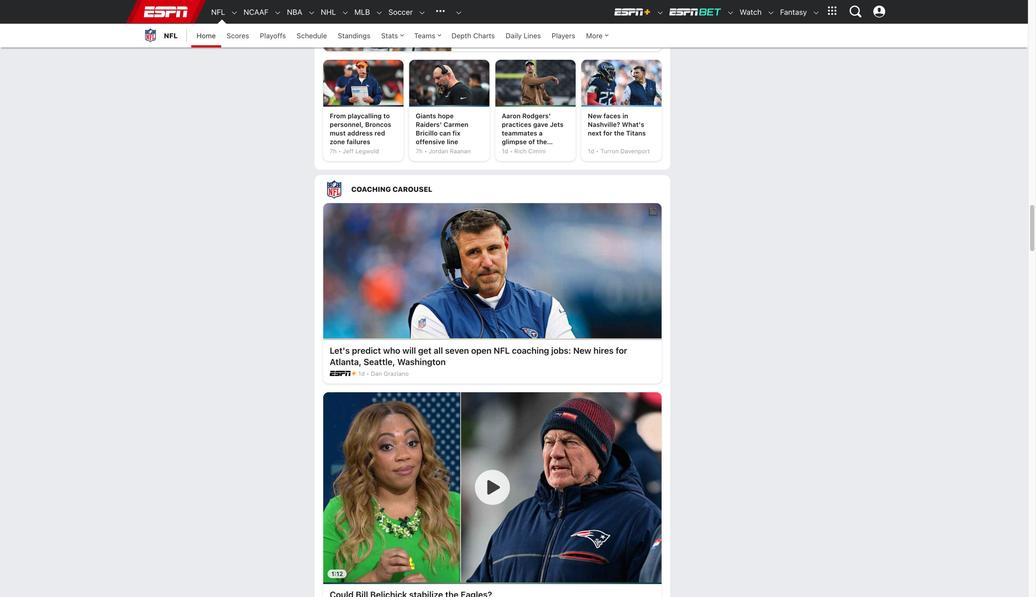 Task type: vqa. For each thing, say whether or not it's contained in the screenshot.
for
yes



Task type: locate. For each thing, give the bounding box(es) containing it.
who up need
[[508, 11, 522, 20]]

line
[[447, 138, 458, 145]]

let's predict who will get all seven open nfl coaching jobs: new hires for atlanta, seattle, washington
[[330, 345, 628, 367]]

of inside regardless of who the raiders hire, there are a few things they'll need to evaluate immediately.
[[499, 11, 506, 20]]

nba link
[[282, 1, 302, 24]]

0 horizontal spatial of
[[499, 11, 506, 20]]

nba
[[287, 8, 302, 16]]

dan
[[371, 370, 382, 377]]

depth charts link
[[446, 24, 500, 47]]

get
[[418, 345, 432, 356]]

playoffs link
[[255, 24, 291, 47]]

can
[[440, 129, 451, 137]]

ncaaf link
[[238, 1, 269, 24]]

1d down glimpse
[[502, 148, 508, 155]]

nhl link
[[315, 1, 336, 24]]

they'll
[[482, 21, 503, 30]]

7h down zone
[[330, 148, 337, 155]]

who inside regardless of who the raiders hire, there are a few things they'll need to evaluate immediately.
[[508, 11, 522, 20]]

0 vertical spatial a
[[616, 11, 620, 20]]

watch
[[740, 8, 762, 16]]

carousel
[[393, 185, 433, 193]]

1 horizontal spatial a
[[616, 11, 620, 20]]

0 horizontal spatial a
[[539, 129, 543, 137]]

ncaaf
[[244, 8, 269, 16]]

0 horizontal spatial for
[[604, 129, 613, 137]]

standings link
[[333, 24, 376, 47]]

jeff
[[343, 148, 354, 155]]

1 horizontal spatial of
[[529, 138, 535, 145]]

for
[[604, 129, 613, 137], [616, 345, 628, 356]]

option containing from playcalling to personnel, broncos must address red zone failures
[[315, 60, 671, 163]]

the down what's
[[614, 129, 625, 137]]

0 horizontal spatial 7h
[[330, 148, 337, 155]]

jets
[[550, 121, 564, 128]]

the up cimini
[[537, 138, 547, 145]]

a down gave
[[539, 129, 543, 137]]

a
[[616, 11, 620, 20], [539, 129, 543, 137]]

2 vertical spatial the
[[537, 138, 547, 145]]

coaching
[[351, 185, 391, 193]]

seattle,
[[364, 357, 395, 367]]

1 horizontal spatial 1d
[[502, 148, 508, 155]]

for inside new faces in nashville? what's next for the titans
[[604, 129, 613, 137]]

raiders
[[538, 11, 564, 20]]

1 horizontal spatial 7h
[[416, 148, 423, 155]]

1 horizontal spatial the
[[537, 138, 547, 145]]

1 horizontal spatial for
[[616, 345, 628, 356]]

for down nashville?
[[604, 129, 613, 137]]

playoffs
[[260, 32, 286, 40]]

option
[[315, 60, 671, 163]]

1 horizontal spatial nfl link
[[206, 1, 225, 24]]

of up rich cimini at top
[[529, 138, 535, 145]]

scores link
[[221, 24, 255, 47]]

0 horizontal spatial nfl
[[164, 32, 178, 40]]

offensive
[[416, 138, 445, 145]]

7h left paul
[[458, 38, 465, 45]]

2 vertical spatial nfl
[[494, 345, 510, 356]]

1d left the 'dan'
[[358, 370, 365, 377]]

nfl up home link
[[211, 8, 225, 16]]

7h
[[458, 38, 465, 45], [330, 148, 337, 155], [416, 148, 423, 155]]

2 horizontal spatial the
[[614, 129, 625, 137]]

nhl
[[321, 8, 336, 16]]

players link
[[547, 24, 581, 47]]

nfl right nfl image
[[164, 32, 178, 40]]

1 vertical spatial the
[[614, 129, 625, 137]]

7h down offensive
[[416, 148, 423, 155]]

to inside from playcalling to personnel, broncos must address red zone failures
[[384, 112, 390, 120]]

for right hires
[[616, 345, 628, 356]]

nfl link
[[206, 1, 225, 24], [142, 24, 178, 47]]

new right "jobs:"
[[573, 345, 592, 356]]

turron
[[601, 148, 619, 155]]

nfl inside let's predict who will get all seven open nfl coaching jobs: new hires for atlanta, seattle, washington
[[494, 345, 510, 356]]

hire,
[[566, 11, 581, 20]]

nfl link up home
[[206, 1, 225, 24]]

hires
[[594, 345, 614, 356]]

2 horizontal spatial 7h
[[458, 38, 465, 45]]

atlanta,
[[330, 357, 362, 367]]

nfl right open
[[494, 345, 510, 356]]

1 vertical spatial who
[[383, 345, 400, 356]]

1 vertical spatial nfl
[[164, 32, 178, 40]]

faces
[[604, 112, 621, 120]]

to
[[524, 21, 531, 30], [384, 112, 390, 120]]

1 horizontal spatial nfl
[[211, 8, 225, 16]]

to up broncos
[[384, 112, 390, 120]]

red
[[375, 129, 385, 137]]

personnel,
[[330, 121, 364, 128]]

fantasy link
[[775, 1, 807, 24]]

1 vertical spatial for
[[616, 345, 628, 356]]

in
[[623, 112, 628, 120]]

the inside regardless of who the raiders hire, there are a few things they'll need to evaluate immediately.
[[524, 11, 536, 20]]

cimini
[[529, 148, 546, 155]]

0 vertical spatial who
[[508, 11, 522, 20]]

rich cimini
[[515, 148, 546, 155]]

1 vertical spatial of
[[529, 138, 535, 145]]

future
[[502, 147, 521, 154]]

paul
[[471, 38, 483, 45]]

0 vertical spatial the
[[524, 11, 536, 20]]

0 horizontal spatial the
[[524, 11, 536, 20]]

giants hope raiders' carmen bricillo can fix offensive line
[[416, 112, 469, 145]]

who up seattle,
[[383, 345, 400, 356]]

0 vertical spatial for
[[604, 129, 613, 137]]

schedule
[[297, 32, 327, 40]]

who inside let's predict who will get all seven open nfl coaching jobs: new hires for atlanta, seattle, washington
[[383, 345, 400, 356]]

2 horizontal spatial nfl
[[494, 345, 510, 356]]

rich
[[515, 148, 527, 155]]

1 horizontal spatial who
[[508, 11, 522, 20]]

0 vertical spatial to
[[524, 21, 531, 30]]

davenport
[[621, 148, 650, 155]]

washington
[[397, 357, 446, 367]]

new
[[588, 112, 602, 120], [573, 345, 592, 356]]

a right are
[[616, 11, 620, 20]]

1 vertical spatial new
[[573, 345, 592, 356]]

raanan
[[450, 148, 471, 155]]

who for of
[[508, 11, 522, 20]]

home link
[[191, 24, 221, 47]]

more
[[586, 32, 603, 40]]

jordan raanan
[[429, 148, 471, 155]]

0 horizontal spatial who
[[383, 345, 400, 356]]

1 horizontal spatial to
[[524, 21, 531, 30]]

lines
[[524, 32, 541, 40]]

new inside let's predict who will get all seven open nfl coaching jobs: new hires for atlanta, seattle, washington
[[573, 345, 592, 356]]

nashville?
[[588, 121, 621, 128]]

raiders'
[[416, 121, 442, 128]]

1d down 'next'
[[588, 148, 595, 155]]

a inside aaron rodgers' practices gave jets teammates a glimpse of the future
[[539, 129, 543, 137]]

standings
[[338, 32, 371, 40]]

0 horizontal spatial to
[[384, 112, 390, 120]]

aaron rodgers' practices gave jets teammates a glimpse of the future
[[502, 112, 564, 154]]

1 vertical spatial to
[[384, 112, 390, 120]]

soccer link
[[383, 1, 413, 24]]

new up nashville?
[[588, 112, 602, 120]]

the up evaluate
[[524, 11, 536, 20]]

0 vertical spatial of
[[499, 11, 506, 20]]

2 horizontal spatial 1d
[[588, 148, 595, 155]]

0 vertical spatial new
[[588, 112, 602, 120]]

to up daily lines on the top of page
[[524, 21, 531, 30]]

turron davenport
[[601, 148, 650, 155]]

the
[[524, 11, 536, 20], [614, 129, 625, 137], [537, 138, 547, 145]]

1 vertical spatial a
[[539, 129, 543, 137]]

of up they'll
[[499, 11, 506, 20]]

failures
[[347, 138, 370, 145]]

coaching
[[512, 345, 549, 356]]

nfl link left home link
[[142, 24, 178, 47]]

jordan
[[429, 148, 448, 155]]

scores
[[227, 32, 249, 40]]



Task type: describe. For each thing, give the bounding box(es) containing it.
address
[[348, 129, 373, 137]]

home
[[197, 32, 216, 40]]

hope
[[438, 112, 454, 120]]

there
[[583, 11, 601, 20]]

0 horizontal spatial 1d
[[358, 370, 365, 377]]

gave
[[533, 121, 548, 128]]

fantasy
[[780, 8, 807, 16]]

daily lines link
[[500, 24, 547, 47]]

let's
[[330, 345, 350, 356]]

0 horizontal spatial nfl link
[[142, 24, 178, 47]]

1:12
[[331, 570, 343, 577]]

glimpse
[[502, 138, 527, 145]]

who for predict
[[383, 345, 400, 356]]

teammates
[[502, 129, 537, 137]]

jeff legwold
[[343, 148, 379, 155]]

all
[[434, 345, 443, 356]]

paul gutierrez
[[471, 38, 511, 45]]

daily lines
[[506, 32, 541, 40]]

mlb link
[[349, 1, 370, 24]]

teams link
[[409, 24, 446, 47]]

broncos
[[365, 121, 391, 128]]

graziano
[[384, 370, 409, 377]]

stats link
[[376, 24, 409, 47]]

will
[[403, 345, 416, 356]]

dan graziano
[[371, 370, 409, 377]]

gutierrez
[[485, 38, 511, 45]]

must
[[330, 129, 346, 137]]

to inside regardless of who the raiders hire, there are a few things they'll need to evaluate immediately.
[[524, 21, 531, 30]]

7h for giants hope raiders' carmen bricillo can fix offensive line
[[416, 148, 423, 155]]

coaching carousel
[[351, 185, 433, 193]]

evaluate
[[533, 21, 562, 30]]

playcalling
[[348, 112, 382, 120]]

titans
[[626, 129, 646, 137]]

watch link
[[735, 1, 762, 24]]

open
[[471, 345, 492, 356]]

depth charts
[[452, 32, 495, 40]]

jobs:
[[552, 345, 571, 356]]

seven
[[445, 345, 469, 356]]

practices
[[502, 121, 532, 128]]

bricillo
[[416, 129, 438, 137]]

for inside let's predict who will get all seven open nfl coaching jobs: new hires for atlanta, seattle, washington
[[616, 345, 628, 356]]

0 vertical spatial nfl
[[211, 8, 225, 16]]

zone
[[330, 138, 345, 145]]

from
[[330, 112, 346, 120]]

rodgers'
[[522, 112, 551, 120]]

regardless
[[458, 11, 497, 20]]

regardless of who the raiders hire, there are a few things they'll need to evaluate immediately.
[[458, 11, 635, 30]]

legwold
[[356, 148, 379, 155]]

the inside aaron rodgers' practices gave jets teammates a glimpse of the future
[[537, 138, 547, 145]]

a inside regardless of who the raiders hire, there are a few things they'll need to evaluate immediately.
[[616, 11, 620, 20]]

predict
[[352, 345, 381, 356]]

nfl image
[[142, 27, 158, 43]]

carmen
[[444, 121, 469, 128]]

teams
[[414, 32, 436, 40]]

1d for aaron rodgers' practices gave jets teammates a glimpse of the future
[[502, 148, 508, 155]]

of inside aaron rodgers' practices gave jets teammates a glimpse of the future
[[529, 138, 535, 145]]

new inside new faces in nashville? what's next for the titans
[[588, 112, 602, 120]]

mlb
[[355, 8, 370, 16]]

new faces in nashville? what's next for the titans
[[588, 112, 646, 137]]

the inside new faces in nashville? what's next for the titans
[[614, 129, 625, 137]]

soccer
[[389, 8, 413, 16]]

charts
[[473, 32, 495, 40]]

players
[[552, 32, 576, 40]]

from playcalling to personnel, broncos must address red zone failures
[[330, 112, 391, 145]]

fix
[[453, 129, 461, 137]]

7h for from playcalling to personnel, broncos must address red zone failures
[[330, 148, 337, 155]]

things
[[458, 21, 480, 30]]

giants
[[416, 112, 436, 120]]

depth
[[452, 32, 472, 40]]

aaron
[[502, 112, 521, 120]]

need
[[505, 21, 522, 30]]

1d for new faces in nashville? what's next for the titans
[[588, 148, 595, 155]]

few
[[622, 11, 635, 20]]

immediately.
[[564, 21, 608, 30]]

next
[[588, 129, 602, 137]]



